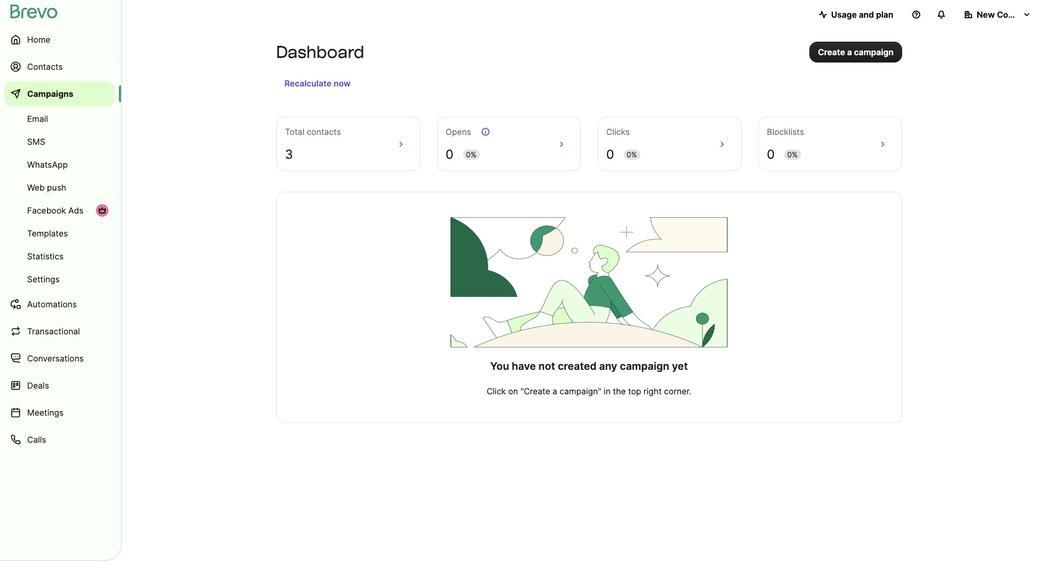 Task type: locate. For each thing, give the bounding box(es) containing it.
3 0 from the left
[[767, 147, 775, 162]]

0 horizontal spatial 0%
[[466, 150, 477, 159]]

0 vertical spatial campaign
[[854, 47, 894, 57]]

the
[[613, 387, 626, 397]]

campaign up right
[[620, 361, 670, 373]]

2 0% from the left
[[627, 150, 637, 159]]

campaign down "and"
[[854, 47, 894, 57]]

home link
[[4, 27, 115, 52]]

any
[[599, 361, 618, 373]]

usage and plan
[[831, 9, 894, 20]]

total contacts
[[285, 127, 341, 137]]

0 vertical spatial a
[[847, 47, 852, 57]]

1 horizontal spatial a
[[847, 47, 852, 57]]

right
[[644, 387, 662, 397]]

settings link
[[4, 269, 115, 290]]

0% for clicks
[[627, 150, 637, 159]]

0 horizontal spatial 0
[[446, 147, 454, 162]]

home
[[27, 34, 50, 45]]

recalculate now
[[285, 78, 351, 89]]

meetings
[[27, 408, 64, 418]]

email link
[[4, 109, 115, 129]]

3 0% from the left
[[788, 150, 798, 159]]

0 for blocklists
[[767, 147, 775, 162]]

0 horizontal spatial campaign
[[620, 361, 670, 373]]

create a campaign
[[818, 47, 894, 57]]

usage and plan button
[[811, 4, 902, 25]]

settings
[[27, 274, 60, 285]]

clicks
[[607, 127, 630, 137]]

campaigns link
[[4, 81, 115, 106]]

1 horizontal spatial campaign
[[854, 47, 894, 57]]

have
[[512, 361, 536, 373]]

1 0% from the left
[[466, 150, 477, 159]]

opens
[[446, 127, 471, 137]]

created
[[558, 361, 597, 373]]

you have not created any campaign yet
[[490, 361, 688, 373]]

campaigns
[[27, 89, 73, 99]]

statistics link
[[4, 246, 115, 267]]

0 down opens
[[446, 147, 454, 162]]

0%
[[466, 150, 477, 159], [627, 150, 637, 159], [788, 150, 798, 159]]

email
[[27, 114, 48, 124]]

calls link
[[4, 428, 115, 453]]

campaign inside button
[[854, 47, 894, 57]]

2 horizontal spatial 0%
[[788, 150, 798, 159]]

new company
[[977, 9, 1036, 20]]

whatsapp
[[27, 160, 68, 170]]

you
[[490, 361, 509, 373]]

1 horizontal spatial 0%
[[627, 150, 637, 159]]

templates link
[[4, 223, 115, 244]]

0 down blocklists
[[767, 147, 775, 162]]

0 horizontal spatial a
[[553, 387, 558, 397]]

0% down clicks on the top of page
[[627, 150, 637, 159]]

1 horizontal spatial 0
[[607, 147, 614, 162]]

0% down blocklists
[[788, 150, 798, 159]]

web
[[27, 183, 45, 193]]

0% down opens
[[466, 150, 477, 159]]

automations link
[[4, 292, 115, 317]]

facebook
[[27, 206, 66, 216]]

a right create
[[847, 47, 852, 57]]

create
[[818, 47, 845, 57]]

company
[[997, 9, 1036, 20]]

new
[[977, 9, 995, 20]]

corner.
[[664, 387, 692, 397]]

statistics
[[27, 251, 64, 262]]

2 horizontal spatial 0
[[767, 147, 775, 162]]

create a campaign button
[[810, 42, 902, 63]]

not
[[539, 361, 555, 373]]

campaign
[[854, 47, 894, 57], [620, 361, 670, 373]]

0 down clicks on the top of page
[[607, 147, 614, 162]]

ads
[[68, 206, 83, 216]]

on
[[508, 387, 518, 397]]

push
[[47, 183, 66, 193]]

a right "create
[[553, 387, 558, 397]]

a
[[847, 47, 852, 57], [553, 387, 558, 397]]

2 0 from the left
[[607, 147, 614, 162]]

0
[[446, 147, 454, 162], [607, 147, 614, 162], [767, 147, 775, 162]]

transactional
[[27, 327, 80, 337]]



Task type: vqa. For each thing, say whether or not it's contained in the screenshot.
your on the right
no



Task type: describe. For each thing, give the bounding box(es) containing it.
click on "create a campaign" in the top right corner.
[[487, 387, 692, 397]]

facebook ads link
[[4, 200, 115, 221]]

left___rvooi image
[[98, 207, 106, 215]]

in
[[604, 387, 611, 397]]

meetings link
[[4, 401, 115, 426]]

a inside button
[[847, 47, 852, 57]]

top
[[628, 387, 642, 397]]

1 0 from the left
[[446, 147, 454, 162]]

contacts
[[307, 127, 341, 137]]

web push
[[27, 183, 66, 193]]

0% for blocklists
[[788, 150, 798, 159]]

recalculate now button
[[280, 75, 355, 92]]

transactional link
[[4, 319, 115, 344]]

now
[[334, 78, 351, 89]]

contacts link
[[4, 54, 115, 79]]

facebook ads
[[27, 206, 83, 216]]

1 vertical spatial campaign
[[620, 361, 670, 373]]

web push link
[[4, 177, 115, 198]]

total
[[285, 127, 305, 137]]

1 vertical spatial a
[[553, 387, 558, 397]]

conversations link
[[4, 346, 115, 371]]

recalculate
[[285, 78, 332, 89]]

deals link
[[4, 374, 115, 399]]

whatsapp link
[[4, 154, 115, 175]]

3
[[285, 147, 293, 162]]

automations
[[27, 299, 77, 310]]

plan
[[876, 9, 894, 20]]

contacts
[[27, 62, 63, 72]]

dashboard
[[276, 42, 364, 62]]

usage
[[831, 9, 857, 20]]

click
[[487, 387, 506, 397]]

blocklists
[[767, 127, 804, 137]]

and
[[859, 9, 874, 20]]

campaign"
[[560, 387, 602, 397]]

yet
[[672, 361, 688, 373]]

deals
[[27, 381, 49, 391]]

new company button
[[956, 4, 1040, 25]]

calls
[[27, 435, 46, 446]]

"create
[[521, 387, 550, 397]]

templates
[[27, 229, 68, 239]]

conversations
[[27, 354, 84, 364]]

0 for clicks
[[607, 147, 614, 162]]

sms link
[[4, 131, 115, 152]]

sms
[[27, 137, 45, 147]]



